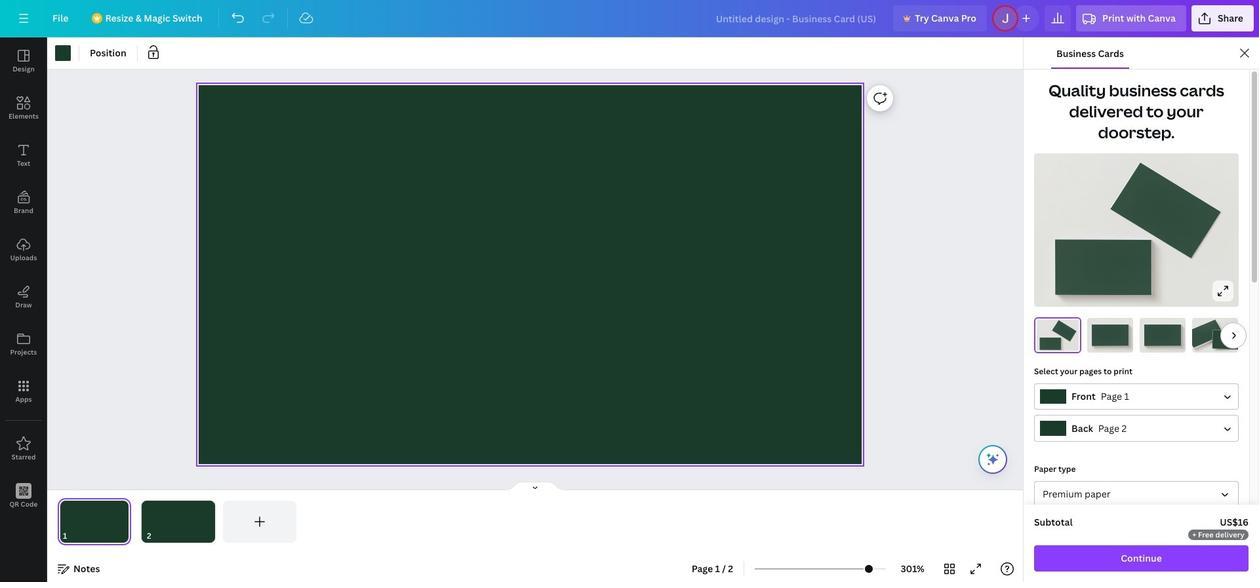 Task type: locate. For each thing, give the bounding box(es) containing it.
page 1 image
[[58, 501, 131, 543]]

Design title text field
[[706, 5, 888, 31]]

hide pages image
[[504, 482, 567, 492]]

side panel tab list
[[0, 37, 47, 520]]

Zoom button
[[892, 559, 934, 580]]

canva assistant image
[[985, 452, 1001, 468]]



Task type: describe. For each thing, give the bounding box(es) containing it.
Page title text field
[[73, 530, 78, 543]]

#1a3b29 image
[[55, 45, 71, 61]]

main menu bar
[[0, 0, 1260, 37]]



Task type: vqa. For each thing, say whether or not it's contained in the screenshot.
canva assistant 'image'
yes



